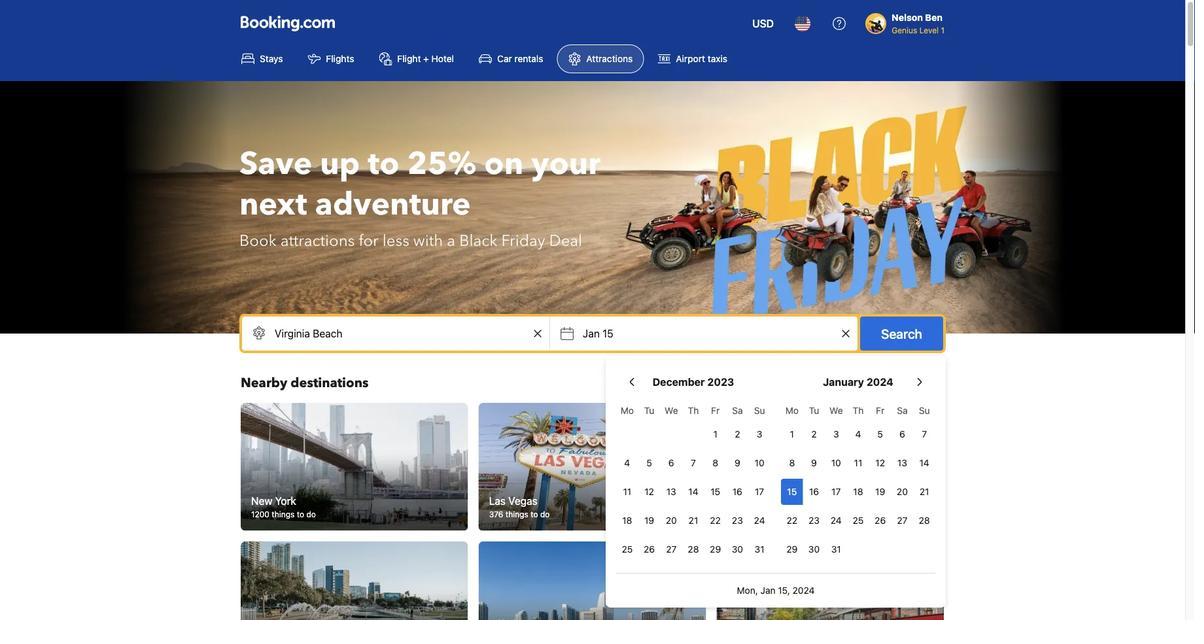 Task type: vqa. For each thing, say whether or not it's contained in the screenshot.
'list' corresponding to Create a list button
no



Task type: describe. For each thing, give the bounding box(es) containing it.
1 inside nelson ben genius level 1
[[941, 26, 945, 35]]

things for vegas
[[506, 510, 529, 519]]

rentals
[[515, 53, 543, 64]]

8 for 8 option
[[713, 458, 718, 468]]

1 vertical spatial jan
[[761, 585, 776, 596]]

8 January 2024 checkbox
[[781, 450, 803, 476]]

nearby
[[241, 374, 287, 392]]

6 for 6 january 2024 option
[[900, 429, 905, 440]]

22 January 2024 checkbox
[[781, 508, 803, 534]]

attractions link
[[557, 44, 644, 73]]

genius
[[892, 26, 917, 35]]

deal
[[549, 230, 582, 252]]

18 January 2024 checkbox
[[847, 479, 869, 505]]

28 for the 28 january 2024 option
[[919, 515, 930, 526]]

23 January 2024 checkbox
[[803, 508, 825, 534]]

mo for january
[[786, 405, 799, 416]]

new york image
[[241, 403, 468, 531]]

airport taxis link
[[647, 44, 739, 73]]

14 January 2024 checkbox
[[914, 450, 936, 476]]

attractions
[[587, 53, 633, 64]]

14 for 14 option
[[689, 486, 699, 497]]

26 for 26 december 2023 option
[[644, 544, 655, 555]]

22 for 22 checkbox
[[710, 515, 721, 526]]

7 December 2023 checkbox
[[683, 450, 705, 476]]

1 horizontal spatial 2024
[[867, 376, 894, 388]]

23 December 2023 checkbox
[[727, 508, 749, 534]]

20 for 20 checkbox
[[666, 515, 677, 526]]

118
[[727, 510, 739, 519]]

24 January 2024 checkbox
[[825, 508, 847, 534]]

9 January 2024 checkbox
[[803, 450, 825, 476]]

airport taxis
[[676, 53, 728, 64]]

31 for the '31' option
[[755, 544, 765, 555]]

19 December 2023 checkbox
[[638, 508, 660, 534]]

28 January 2024 checkbox
[[914, 508, 936, 534]]

hotel
[[432, 53, 454, 64]]

13 for 13 january 2024 option
[[898, 458, 907, 468]]

24 December 2023 checkbox
[[749, 508, 771, 534]]

21 December 2023 checkbox
[[683, 508, 705, 534]]

18 for "18" option
[[853, 486, 863, 497]]

black
[[459, 230, 498, 252]]

14 for 14 checkbox
[[920, 458, 930, 468]]

stays
[[260, 53, 283, 64]]

flight
[[397, 53, 421, 64]]

10 December 2023 checkbox
[[749, 450, 771, 476]]

21 January 2024 checkbox
[[914, 479, 936, 505]]

4 for 4 december 2023 'option'
[[624, 458, 630, 468]]

16 for the 16 december 2023 "option"
[[733, 486, 743, 497]]

january
[[823, 376, 864, 388]]

less
[[383, 230, 409, 252]]

mon,
[[737, 585, 758, 596]]

2023
[[708, 376, 734, 388]]

adventure
[[315, 183, 471, 226]]

17 January 2024 checkbox
[[825, 479, 847, 505]]

4 January 2024 checkbox
[[847, 421, 869, 448]]

9 for 9 december 2023 checkbox
[[735, 458, 741, 468]]

13 for 13 december 2023 option
[[667, 486, 676, 497]]

29 for 29 december 2023 'option'
[[710, 544, 721, 555]]

23 for 23 january 2024 option
[[809, 515, 820, 526]]

things for west
[[742, 510, 764, 519]]

12 January 2024 checkbox
[[869, 450, 892, 476]]

nearby destinations
[[241, 374, 369, 392]]

las
[[489, 495, 506, 507]]

19 for 19 january 2024 checkbox at the bottom of the page
[[876, 486, 885, 497]]

15 for '15 december 2023' option
[[711, 486, 720, 497]]

january 2024
[[823, 376, 894, 388]]

grid for january
[[781, 398, 936, 563]]

1200
[[251, 510, 270, 519]]

flights link
[[297, 44, 365, 73]]

airport
[[676, 53, 705, 64]]

new
[[251, 495, 272, 507]]

car rentals link
[[468, 44, 554, 73]]

0 horizontal spatial 2024
[[793, 585, 815, 596]]

17 December 2023 checkbox
[[749, 479, 771, 505]]

25 January 2024 checkbox
[[847, 508, 869, 534]]

flights
[[326, 53, 354, 64]]

25 December 2023 checkbox
[[616, 537, 638, 563]]

16 December 2023 checkbox
[[727, 479, 749, 505]]

5 for 5 january 2024 option
[[878, 429, 883, 440]]

we for december
[[665, 405, 678, 416]]

to for key west
[[767, 510, 774, 519]]

1 January 2024 checkbox
[[781, 421, 803, 448]]

december 2023
[[653, 376, 734, 388]]

usd
[[752, 17, 774, 30]]

destinations
[[291, 374, 369, 392]]

jan 15
[[583, 327, 614, 340]]

a
[[447, 230, 456, 252]]

to for las vegas
[[531, 510, 538, 519]]

21 for "21" checkbox
[[920, 486, 929, 497]]

13 December 2023 checkbox
[[660, 479, 683, 505]]

26 January 2024 checkbox
[[869, 508, 892, 534]]

22 December 2023 checkbox
[[705, 508, 727, 534]]

car
[[497, 53, 512, 64]]

usd button
[[745, 8, 782, 39]]

search
[[881, 326, 923, 341]]

15 January 2024 checkbox
[[781, 479, 803, 505]]

11 for 11 january 2024 option
[[854, 458, 863, 468]]

your account menu nelson ben genius level 1 element
[[866, 6, 950, 36]]

29 for the '29 january 2024' checkbox
[[787, 544, 798, 555]]

we for january
[[830, 405, 843, 416]]

18 for the 18 december 2023 'checkbox'
[[622, 515, 632, 526]]

up
[[320, 143, 360, 185]]

8 for 8 january 2024 checkbox
[[789, 458, 795, 468]]

6 December 2023 checkbox
[[660, 450, 683, 476]]

2 January 2024 checkbox
[[803, 421, 825, 448]]

sa for 2023
[[732, 405, 743, 416]]

san diego image
[[241, 542, 468, 620]]

11 January 2024 checkbox
[[847, 450, 869, 476]]

0 horizontal spatial jan
[[583, 327, 600, 340]]

new york 1200 things to do
[[251, 495, 316, 519]]

ben
[[925, 12, 943, 23]]

your
[[531, 143, 601, 185]]

search button
[[860, 317, 943, 351]]

12 for '12 january 2024' option
[[876, 458, 885, 468]]

30 for 30 checkbox on the bottom right of the page
[[732, 544, 743, 555]]

save up to 25% on your next adventure book attractions for less with a black friday deal
[[239, 143, 601, 252]]

su for 2024
[[919, 405, 930, 416]]

15 cell
[[781, 476, 803, 505]]

27 January 2024 checkbox
[[892, 508, 914, 534]]

fr for 2024
[[876, 405, 885, 416]]

do for vegas
[[540, 510, 550, 519]]

16 January 2024 checkbox
[[803, 479, 825, 505]]



Task type: locate. For each thing, give the bounding box(es) containing it.
2 for december 2023
[[735, 429, 740, 440]]

0 horizontal spatial 9
[[735, 458, 741, 468]]

1 horizontal spatial 9
[[811, 458, 817, 468]]

grid for december
[[616, 398, 771, 563]]

1 horizontal spatial fr
[[876, 405, 885, 416]]

we
[[665, 405, 678, 416], [830, 405, 843, 416]]

12 for 12 december 2023 checkbox
[[645, 486, 654, 497]]

7 for 7 december 2023 "checkbox"
[[691, 458, 696, 468]]

1 horizontal spatial mo
[[786, 405, 799, 416]]

1 31 from the left
[[755, 544, 765, 555]]

29 January 2024 checkbox
[[781, 537, 803, 563]]

do inside new york 1200 things to do
[[306, 510, 316, 519]]

to right the '1200'
[[297, 510, 304, 519]]

to inside save up to 25% on your next adventure book attractions for less with a black friday deal
[[368, 143, 399, 185]]

27 inside the 27 option
[[666, 544, 677, 555]]

13 January 2024 checkbox
[[892, 450, 914, 476]]

26 right 25 december 2023 option
[[644, 544, 655, 555]]

3 do from the left
[[776, 510, 786, 519]]

3 right 2 december 2023 option
[[757, 429, 763, 440]]

8 inside option
[[713, 458, 718, 468]]

2 fr from the left
[[876, 405, 885, 416]]

12 right "11 december 2023" checkbox
[[645, 486, 654, 497]]

8 December 2023 checkbox
[[705, 450, 727, 476]]

27 right 26 december 2023 option
[[666, 544, 677, 555]]

west
[[747, 495, 771, 507]]

2 th from the left
[[853, 405, 864, 416]]

15 for 15 january 2024 checkbox
[[787, 486, 797, 497]]

18 December 2023 checkbox
[[616, 508, 638, 534]]

0 horizontal spatial 8
[[713, 458, 718, 468]]

taxis
[[708, 53, 728, 64]]

5 right 4 january 2024 option
[[878, 429, 883, 440]]

1 24 from the left
[[754, 515, 765, 526]]

13 right '12 january 2024' option
[[898, 458, 907, 468]]

30 January 2024 checkbox
[[803, 537, 825, 563]]

1 vertical spatial 18
[[622, 515, 632, 526]]

0 horizontal spatial 1
[[714, 429, 718, 440]]

4 inside option
[[856, 429, 861, 440]]

0 horizontal spatial su
[[754, 405, 765, 416]]

0 horizontal spatial 13
[[667, 486, 676, 497]]

2 December 2023 checkbox
[[727, 421, 749, 448]]

2 3 from the left
[[834, 429, 839, 440]]

10 right 9 december 2023 checkbox
[[755, 458, 765, 468]]

th for january
[[853, 405, 864, 416]]

20 for '20' option
[[897, 486, 908, 497]]

1 things from the left
[[272, 510, 295, 519]]

tu up 2 january 2024 checkbox
[[809, 405, 819, 416]]

31 right 30 january 2024 checkbox
[[831, 544, 841, 555]]

0 vertical spatial 18
[[853, 486, 863, 497]]

0 horizontal spatial 19
[[644, 515, 654, 526]]

31 right 30 checkbox on the bottom right of the page
[[755, 544, 765, 555]]

su up 7 checkbox on the right bottom
[[919, 405, 930, 416]]

1 17 from the left
[[755, 486, 764, 497]]

17 left "18" option
[[832, 486, 841, 497]]

0 horizontal spatial 7
[[691, 458, 696, 468]]

tu
[[644, 405, 655, 416], [809, 405, 819, 416]]

to down vegas
[[531, 510, 538, 519]]

mo
[[621, 405, 634, 416], [786, 405, 799, 416]]

2 10 from the left
[[831, 458, 841, 468]]

5 January 2024 checkbox
[[869, 421, 892, 448]]

3 inside 'checkbox'
[[757, 429, 763, 440]]

10 for 10 'checkbox'
[[831, 458, 841, 468]]

31 December 2023 checkbox
[[749, 537, 771, 563]]

th for december
[[688, 405, 699, 416]]

10 right 9 january 2024 option
[[831, 458, 841, 468]]

2 2 from the left
[[812, 429, 817, 440]]

2 17 from the left
[[832, 486, 841, 497]]

2 for january 2024
[[812, 429, 817, 440]]

0 horizontal spatial do
[[306, 510, 316, 519]]

20 December 2023 checkbox
[[660, 508, 683, 534]]

22 inside checkbox
[[710, 515, 721, 526]]

26 inside checkbox
[[875, 515, 886, 526]]

7
[[922, 429, 927, 440], [691, 458, 696, 468]]

376
[[489, 510, 503, 519]]

do right the '1200'
[[306, 510, 316, 519]]

10 inside 'checkbox'
[[831, 458, 841, 468]]

2 horizontal spatial 15
[[787, 486, 797, 497]]

27 for 27 checkbox
[[897, 515, 908, 526]]

0 vertical spatial 4
[[856, 429, 861, 440]]

0 horizontal spatial 3
[[757, 429, 763, 440]]

20 right 19 checkbox
[[666, 515, 677, 526]]

things for york
[[272, 510, 295, 519]]

7 inside checkbox
[[922, 429, 927, 440]]

14 December 2023 checkbox
[[683, 479, 705, 505]]

things inside key west 118 things to do
[[742, 510, 764, 519]]

21 for the 21 december 2023 option
[[689, 515, 698, 526]]

16 right 15 january 2024 checkbox
[[809, 486, 819, 497]]

6 inside 6 december 2023 checkbox
[[669, 458, 674, 468]]

15 December 2023 checkbox
[[705, 479, 727, 505]]

1 vertical spatial 14
[[689, 486, 699, 497]]

book
[[239, 230, 277, 252]]

24 inside checkbox
[[754, 515, 765, 526]]

0 horizontal spatial 27
[[666, 544, 677, 555]]

things down vegas
[[506, 510, 529, 519]]

things inside las vegas 376 things to do
[[506, 510, 529, 519]]

2 horizontal spatial 1
[[941, 26, 945, 35]]

30
[[732, 544, 743, 555], [809, 544, 820, 555]]

5
[[878, 429, 883, 440], [647, 458, 652, 468]]

1 horizontal spatial sa
[[897, 405, 908, 416]]

1 horizontal spatial 2
[[812, 429, 817, 440]]

2 we from the left
[[830, 405, 843, 416]]

1 for december 2023
[[714, 429, 718, 440]]

23
[[732, 515, 743, 526], [809, 515, 820, 526]]

1 do from the left
[[306, 510, 316, 519]]

th
[[688, 405, 699, 416], [853, 405, 864, 416]]

1 horizontal spatial 5
[[878, 429, 883, 440]]

4 inside 'option'
[[624, 458, 630, 468]]

30 right 29 december 2023 'option'
[[732, 544, 743, 555]]

0 horizontal spatial 26
[[644, 544, 655, 555]]

2024
[[867, 376, 894, 388], [793, 585, 815, 596]]

16 inside option
[[809, 486, 819, 497]]

2 left 3 january 2024 checkbox
[[812, 429, 817, 440]]

31 for 31 option
[[831, 544, 841, 555]]

mo up 4 december 2023 'option'
[[621, 405, 634, 416]]

11 for "11 december 2023" checkbox
[[623, 486, 632, 497]]

9 December 2023 checkbox
[[727, 450, 749, 476]]

8
[[713, 458, 718, 468], [789, 458, 795, 468]]

th up 4 january 2024 option
[[853, 405, 864, 416]]

2 right 1 "checkbox"
[[735, 429, 740, 440]]

28 right 27 checkbox
[[919, 515, 930, 526]]

to down west
[[767, 510, 774, 519]]

29 inside 'option'
[[710, 544, 721, 555]]

1 inside 1 january 2024 option
[[790, 429, 794, 440]]

22 for "22" option
[[787, 515, 798, 526]]

22 left 23 january 2024 option
[[787, 515, 798, 526]]

10 for 10 december 2023 option
[[755, 458, 765, 468]]

0 vertical spatial 19
[[876, 486, 885, 497]]

16 for '16' option
[[809, 486, 819, 497]]

19 right "18" option
[[876, 486, 885, 497]]

25%
[[407, 143, 477, 185]]

0 horizontal spatial 14
[[689, 486, 699, 497]]

9 inside option
[[811, 458, 817, 468]]

29
[[710, 544, 721, 555], [787, 544, 798, 555]]

6 January 2024 checkbox
[[892, 421, 914, 448]]

1 su from the left
[[754, 405, 765, 416]]

5 for 5 option at right bottom
[[647, 458, 652, 468]]

new orleans image
[[717, 542, 944, 620]]

0 vertical spatial 25
[[853, 515, 864, 526]]

2 23 from the left
[[809, 515, 820, 526]]

0 horizontal spatial 16
[[733, 486, 743, 497]]

1 horizontal spatial 16
[[809, 486, 819, 497]]

26
[[875, 515, 886, 526], [644, 544, 655, 555]]

17
[[755, 486, 764, 497], [832, 486, 841, 497]]

30 for 30 january 2024 checkbox
[[809, 544, 820, 555]]

1 horizontal spatial 30
[[809, 544, 820, 555]]

0 horizontal spatial fr
[[711, 405, 720, 416]]

17 for 17 "checkbox"
[[755, 486, 764, 497]]

2 inside option
[[735, 429, 740, 440]]

+
[[423, 53, 429, 64]]

26 December 2023 checkbox
[[638, 537, 660, 563]]

save
[[239, 143, 312, 185]]

12 inside option
[[876, 458, 885, 468]]

8 right 7 december 2023 "checkbox"
[[713, 458, 718, 468]]

1 vertical spatial 2024
[[793, 585, 815, 596]]

12 inside checkbox
[[645, 486, 654, 497]]

16 right '15 december 2023' option
[[733, 486, 743, 497]]

3 things from the left
[[742, 510, 764, 519]]

3 inside checkbox
[[834, 429, 839, 440]]

for
[[359, 230, 379, 252]]

nelson
[[892, 12, 923, 23]]

30 right the '29 january 2024' checkbox
[[809, 544, 820, 555]]

28 December 2023 checkbox
[[683, 537, 705, 563]]

9 right 8 january 2024 checkbox
[[811, 458, 817, 468]]

25 for 25 january 2024 checkbox
[[853, 515, 864, 526]]

18 right 17 january 2024 checkbox
[[853, 486, 863, 497]]

9 inside checkbox
[[735, 458, 741, 468]]

18 left 19 checkbox
[[622, 515, 632, 526]]

14 inside option
[[689, 486, 699, 497]]

0 horizontal spatial 24
[[754, 515, 765, 526]]

1 horizontal spatial 25
[[853, 515, 864, 526]]

level
[[920, 26, 939, 35]]

4 for 4 january 2024 option
[[856, 429, 861, 440]]

3
[[757, 429, 763, 440], [834, 429, 839, 440]]

27 for the 27 option
[[666, 544, 677, 555]]

26 for 26 january 2024 checkbox
[[875, 515, 886, 526]]

1 10 from the left
[[755, 458, 765, 468]]

2 sa from the left
[[897, 405, 908, 416]]

2 9 from the left
[[811, 458, 817, 468]]

1 9 from the left
[[735, 458, 741, 468]]

22
[[710, 515, 721, 526], [787, 515, 798, 526]]

0 horizontal spatial 11
[[623, 486, 632, 497]]

15
[[603, 327, 614, 340], [711, 486, 720, 497], [787, 486, 797, 497]]

14 right 13 january 2024 option
[[920, 458, 930, 468]]

15,
[[778, 585, 790, 596]]

fr up 5 january 2024 option
[[876, 405, 885, 416]]

3 for december 2023
[[757, 429, 763, 440]]

20 right 19 january 2024 checkbox at the bottom of the page
[[897, 486, 908, 497]]

1 2 from the left
[[735, 429, 740, 440]]

1 vertical spatial 12
[[645, 486, 654, 497]]

25
[[853, 515, 864, 526], [622, 544, 633, 555]]

1 we from the left
[[665, 405, 678, 416]]

7 January 2024 checkbox
[[914, 421, 936, 448]]

key west image
[[717, 403, 944, 531]]

1 horizontal spatial tu
[[809, 405, 819, 416]]

26 right 25 january 2024 checkbox
[[875, 515, 886, 526]]

0 horizontal spatial 4
[[624, 458, 630, 468]]

25 left 26 december 2023 option
[[622, 544, 633, 555]]

1 sa from the left
[[732, 405, 743, 416]]

23 for 23 december 2023 option
[[732, 515, 743, 526]]

6 for 6 december 2023 checkbox
[[669, 458, 674, 468]]

0 horizontal spatial 25
[[622, 544, 633, 555]]

19 right the 18 december 2023 'checkbox'
[[644, 515, 654, 526]]

3 for january 2024
[[834, 429, 839, 440]]

mon, jan 15, 2024
[[737, 585, 815, 596]]

2024 right the january
[[867, 376, 894, 388]]

miami image
[[479, 542, 706, 620]]

8 left 9 january 2024 option
[[789, 458, 795, 468]]

6
[[900, 429, 905, 440], [669, 458, 674, 468]]

1 fr from the left
[[711, 405, 720, 416]]

11 inside checkbox
[[623, 486, 632, 497]]

18
[[853, 486, 863, 497], [622, 515, 632, 526]]

sa
[[732, 405, 743, 416], [897, 405, 908, 416]]

1 horizontal spatial 22
[[787, 515, 798, 526]]

mo for december
[[621, 405, 634, 416]]

25 inside 25 january 2024 checkbox
[[853, 515, 864, 526]]

0 horizontal spatial things
[[272, 510, 295, 519]]

3 January 2024 checkbox
[[825, 421, 847, 448]]

we up 3 january 2024 checkbox
[[830, 405, 843, 416]]

1 horizontal spatial things
[[506, 510, 529, 519]]

29 left 30 january 2024 checkbox
[[787, 544, 798, 555]]

0 horizontal spatial 12
[[645, 486, 654, 497]]

1
[[941, 26, 945, 35], [714, 429, 718, 440], [790, 429, 794, 440]]

19 January 2024 checkbox
[[869, 479, 892, 505]]

stays link
[[230, 44, 294, 73]]

car rentals
[[497, 53, 543, 64]]

12 right 11 january 2024 option
[[876, 458, 885, 468]]

15 inside 15 january 2024 checkbox
[[787, 486, 797, 497]]

attractions
[[281, 230, 355, 252]]

1 horizontal spatial 29
[[787, 544, 798, 555]]

0 vertical spatial 20
[[897, 486, 908, 497]]

1 th from the left
[[688, 405, 699, 416]]

1 horizontal spatial grid
[[781, 398, 936, 563]]

7 for 7 checkbox on the right bottom
[[922, 429, 927, 440]]

17 inside "checkbox"
[[755, 486, 764, 497]]

to inside key west 118 things to do
[[767, 510, 774, 519]]

1 vertical spatial 25
[[622, 544, 633, 555]]

4
[[856, 429, 861, 440], [624, 458, 630, 468]]

21
[[920, 486, 929, 497], [689, 515, 698, 526]]

1 vertical spatial 21
[[689, 515, 698, 526]]

7 right 6 january 2024 option
[[922, 429, 927, 440]]

29 right the 28 december 2023 option on the bottom of the page
[[710, 544, 721, 555]]

0 vertical spatial 27
[[897, 515, 908, 526]]

1 horizontal spatial 27
[[897, 515, 908, 526]]

to for new york
[[297, 510, 304, 519]]

with
[[413, 230, 443, 252]]

1 horizontal spatial 3
[[834, 429, 839, 440]]

27 right 26 january 2024 checkbox
[[897, 515, 908, 526]]

fr for 2023
[[711, 405, 720, 416]]

24 down west
[[754, 515, 765, 526]]

2 30 from the left
[[809, 544, 820, 555]]

1 horizontal spatial jan
[[761, 585, 776, 596]]

4 right 3 january 2024 checkbox
[[856, 429, 861, 440]]

do right 376
[[540, 510, 550, 519]]

th down december 2023
[[688, 405, 699, 416]]

do inside las vegas 376 things to do
[[540, 510, 550, 519]]

2 31 from the left
[[831, 544, 841, 555]]

29 December 2023 checkbox
[[705, 537, 727, 563]]

1 8 from the left
[[713, 458, 718, 468]]

1 23 from the left
[[732, 515, 743, 526]]

1 22 from the left
[[710, 515, 721, 526]]

18 inside 'checkbox'
[[622, 515, 632, 526]]

11 left 12 december 2023 checkbox
[[623, 486, 632, 497]]

on
[[484, 143, 524, 185]]

grid
[[616, 398, 771, 563], [781, 398, 936, 563]]

2 su from the left
[[919, 405, 930, 416]]

0 horizontal spatial 29
[[710, 544, 721, 555]]

fr up 1 "checkbox"
[[711, 405, 720, 416]]

27
[[897, 515, 908, 526], [666, 544, 677, 555]]

1 grid from the left
[[616, 398, 771, 563]]

0 horizontal spatial 23
[[732, 515, 743, 526]]

15 inside '15 december 2023' option
[[711, 486, 720, 497]]

1 horizontal spatial 21
[[920, 486, 929, 497]]

22 inside option
[[787, 515, 798, 526]]

14 right 13 december 2023 option
[[689, 486, 699, 497]]

0 vertical spatial jan
[[583, 327, 600, 340]]

do right the 24 checkbox
[[776, 510, 786, 519]]

do inside key west 118 things to do
[[776, 510, 786, 519]]

2 things from the left
[[506, 510, 529, 519]]

9
[[735, 458, 741, 468], [811, 458, 817, 468]]

york
[[275, 495, 296, 507]]

17 inside checkbox
[[832, 486, 841, 497]]

1 for january 2024
[[790, 429, 794, 440]]

19 inside 19 checkbox
[[644, 515, 654, 526]]

0 horizontal spatial 20
[[666, 515, 677, 526]]

13
[[898, 458, 907, 468], [667, 486, 676, 497]]

next
[[239, 183, 307, 226]]

do for west
[[776, 510, 786, 519]]

27 December 2023 checkbox
[[660, 537, 683, 563]]

2 do from the left
[[540, 510, 550, 519]]

24 for 24 january 2024 option
[[831, 515, 842, 526]]

1 30 from the left
[[732, 544, 743, 555]]

1 horizontal spatial 19
[[876, 486, 885, 497]]

28 for the 28 december 2023 option on the bottom of the page
[[688, 544, 699, 555]]

0 horizontal spatial 17
[[755, 486, 764, 497]]

Where are you going? search field
[[242, 317, 550, 351]]

vegas
[[508, 495, 538, 507]]

8 inside checkbox
[[789, 458, 795, 468]]

1 horizontal spatial 15
[[711, 486, 720, 497]]

2 24 from the left
[[831, 515, 842, 526]]

0 horizontal spatial 5
[[647, 458, 652, 468]]

6 inside 6 january 2024 option
[[900, 429, 905, 440]]

2 horizontal spatial do
[[776, 510, 786, 519]]

20
[[897, 486, 908, 497], [666, 515, 677, 526]]

things down west
[[742, 510, 764, 519]]

1 vertical spatial 13
[[667, 486, 676, 497]]

17 right the 16 december 2023 "option"
[[755, 486, 764, 497]]

11
[[854, 458, 863, 468], [623, 486, 632, 497]]

21 right '20' option
[[920, 486, 929, 497]]

nelson ben genius level 1
[[892, 12, 945, 35]]

1 tu from the left
[[644, 405, 655, 416]]

things inside new york 1200 things to do
[[272, 510, 295, 519]]

11 December 2023 checkbox
[[616, 479, 638, 505]]

0 horizontal spatial 22
[[710, 515, 721, 526]]

key west 118 things to do
[[727, 495, 786, 519]]

2 inside checkbox
[[812, 429, 817, 440]]

24 for the 24 checkbox
[[754, 515, 765, 526]]

0 horizontal spatial 6
[[669, 458, 674, 468]]

0 vertical spatial 28
[[919, 515, 930, 526]]

1 inside 1 "checkbox"
[[714, 429, 718, 440]]

0 horizontal spatial 18
[[622, 515, 632, 526]]

19
[[876, 486, 885, 497], [644, 515, 654, 526]]

sa up 2 december 2023 option
[[732, 405, 743, 416]]

3 left 4 january 2024 option
[[834, 429, 839, 440]]

11 inside option
[[854, 458, 863, 468]]

6 right 5 january 2024 option
[[900, 429, 905, 440]]

31 January 2024 checkbox
[[825, 537, 847, 563]]

1 horizontal spatial do
[[540, 510, 550, 519]]

23 right "22" option
[[809, 515, 820, 526]]

9 right 8 option
[[735, 458, 741, 468]]

do for york
[[306, 510, 316, 519]]

mo up 1 january 2024 option
[[786, 405, 799, 416]]

1 left 2 december 2023 option
[[714, 429, 718, 440]]

1 vertical spatial 20
[[666, 515, 677, 526]]

1 horizontal spatial 18
[[853, 486, 863, 497]]

booking.com image
[[241, 16, 335, 31]]

key
[[727, 495, 745, 507]]

sa up 6 january 2024 option
[[897, 405, 908, 416]]

17 for 17 january 2024 checkbox
[[832, 486, 841, 497]]

flight + hotel
[[397, 53, 454, 64]]

tu for january
[[809, 405, 819, 416]]

0 horizontal spatial tu
[[644, 405, 655, 416]]

14
[[920, 458, 930, 468], [689, 486, 699, 497]]

7 right 6 december 2023 checkbox
[[691, 458, 696, 468]]

0 vertical spatial 26
[[875, 515, 886, 526]]

1 horizontal spatial 28
[[919, 515, 930, 526]]

1 left 2 january 2024 checkbox
[[790, 429, 794, 440]]

10 inside option
[[755, 458, 765, 468]]

0 vertical spatial 7
[[922, 429, 927, 440]]

30 December 2023 checkbox
[[727, 537, 749, 563]]

2024 right '15,'
[[793, 585, 815, 596]]

24 right 23 january 2024 option
[[831, 515, 842, 526]]

0 vertical spatial 12
[[876, 458, 885, 468]]

1 horizontal spatial we
[[830, 405, 843, 416]]

tu down december
[[644, 405, 655, 416]]

31
[[755, 544, 765, 555], [831, 544, 841, 555]]

20 inside option
[[897, 486, 908, 497]]

su for 2023
[[754, 405, 765, 416]]

21 inside option
[[689, 515, 698, 526]]

5 left 6 december 2023 checkbox
[[647, 458, 652, 468]]

4 December 2023 checkbox
[[616, 450, 638, 476]]

1 3 from the left
[[757, 429, 763, 440]]

10
[[755, 458, 765, 468], [831, 458, 841, 468]]

to right up
[[368, 143, 399, 185]]

1 right level
[[941, 26, 945, 35]]

20 January 2024 checkbox
[[892, 479, 914, 505]]

las vegas 376 things to do
[[489, 495, 550, 519]]

1 vertical spatial 26
[[644, 544, 655, 555]]

25 inside 25 december 2023 option
[[622, 544, 633, 555]]

7 inside "checkbox"
[[691, 458, 696, 468]]

11 right 10 'checkbox'
[[854, 458, 863, 468]]

28 right the 27 option
[[688, 544, 699, 555]]

2 grid from the left
[[781, 398, 936, 563]]

18 inside option
[[853, 486, 863, 497]]

14 inside checkbox
[[920, 458, 930, 468]]

things
[[272, 510, 295, 519], [506, 510, 529, 519], [742, 510, 764, 519]]

2 16 from the left
[[809, 486, 819, 497]]

0 horizontal spatial mo
[[621, 405, 634, 416]]

0 vertical spatial 14
[[920, 458, 930, 468]]

2 mo from the left
[[786, 405, 799, 416]]

24 inside option
[[831, 515, 842, 526]]

su
[[754, 405, 765, 416], [919, 405, 930, 416]]

29 inside checkbox
[[787, 544, 798, 555]]

25 left 26 january 2024 checkbox
[[853, 515, 864, 526]]

1 vertical spatial 4
[[624, 458, 630, 468]]

1 horizontal spatial su
[[919, 405, 930, 416]]

1 horizontal spatial 26
[[875, 515, 886, 526]]

10 January 2024 checkbox
[[825, 450, 847, 476]]

28
[[919, 515, 930, 526], [688, 544, 699, 555]]

we down december
[[665, 405, 678, 416]]

things down york
[[272, 510, 295, 519]]

0 vertical spatial 5
[[878, 429, 883, 440]]

21 left 22 checkbox
[[689, 515, 698, 526]]

16 inside "option"
[[733, 486, 743, 497]]

0 horizontal spatial 28
[[688, 544, 699, 555]]

23 down key
[[732, 515, 743, 526]]

9 for 9 january 2024 option
[[811, 458, 817, 468]]

1 vertical spatial 6
[[669, 458, 674, 468]]

2 8 from the left
[[789, 458, 795, 468]]

1 horizontal spatial 8
[[789, 458, 795, 468]]

21 inside checkbox
[[920, 486, 929, 497]]

5 December 2023 checkbox
[[638, 450, 660, 476]]

1 vertical spatial 28
[[688, 544, 699, 555]]

friday
[[502, 230, 545, 252]]

12 December 2023 checkbox
[[638, 479, 660, 505]]

to inside new york 1200 things to do
[[297, 510, 304, 519]]

1 December 2023 checkbox
[[705, 421, 727, 448]]

0 horizontal spatial 15
[[603, 327, 614, 340]]

1 mo from the left
[[621, 405, 634, 416]]

las vegas image
[[479, 403, 706, 531]]

2 29 from the left
[[787, 544, 798, 555]]

1 horizontal spatial 17
[[832, 486, 841, 497]]

december
[[653, 376, 705, 388]]

do
[[306, 510, 316, 519], [540, 510, 550, 519], [776, 510, 786, 519]]

4 left 5 option at right bottom
[[624, 458, 630, 468]]

1 horizontal spatial 1
[[790, 429, 794, 440]]

6 right 5 option at right bottom
[[669, 458, 674, 468]]

26 inside option
[[644, 544, 655, 555]]

13 left 14 option
[[667, 486, 676, 497]]

27 inside 27 checkbox
[[897, 515, 908, 526]]

1 horizontal spatial 7
[[922, 429, 927, 440]]

0 horizontal spatial th
[[688, 405, 699, 416]]

fr
[[711, 405, 720, 416], [876, 405, 885, 416]]

to inside las vegas 376 things to do
[[531, 510, 538, 519]]

1 16 from the left
[[733, 486, 743, 497]]

1 29 from the left
[[710, 544, 721, 555]]

16
[[733, 486, 743, 497], [809, 486, 819, 497]]

sa for 2024
[[897, 405, 908, 416]]

flight + hotel link
[[368, 44, 465, 73]]

20 inside 20 checkbox
[[666, 515, 677, 526]]

19 inside 19 january 2024 checkbox
[[876, 486, 885, 497]]

0 horizontal spatial sa
[[732, 405, 743, 416]]

3 December 2023 checkbox
[[749, 421, 771, 448]]

0 horizontal spatial 2
[[735, 429, 740, 440]]

0 horizontal spatial grid
[[616, 398, 771, 563]]

25 for 25 december 2023 option
[[622, 544, 633, 555]]

2 tu from the left
[[809, 405, 819, 416]]

su up 3 december 2023 'checkbox'
[[754, 405, 765, 416]]

0 horizontal spatial 10
[[755, 458, 765, 468]]

1 horizontal spatial 6
[[900, 429, 905, 440]]

22 left 118
[[710, 515, 721, 526]]

19 for 19 checkbox
[[644, 515, 654, 526]]

2 22 from the left
[[787, 515, 798, 526]]

tu for december
[[644, 405, 655, 416]]

1 horizontal spatial 12
[[876, 458, 885, 468]]



